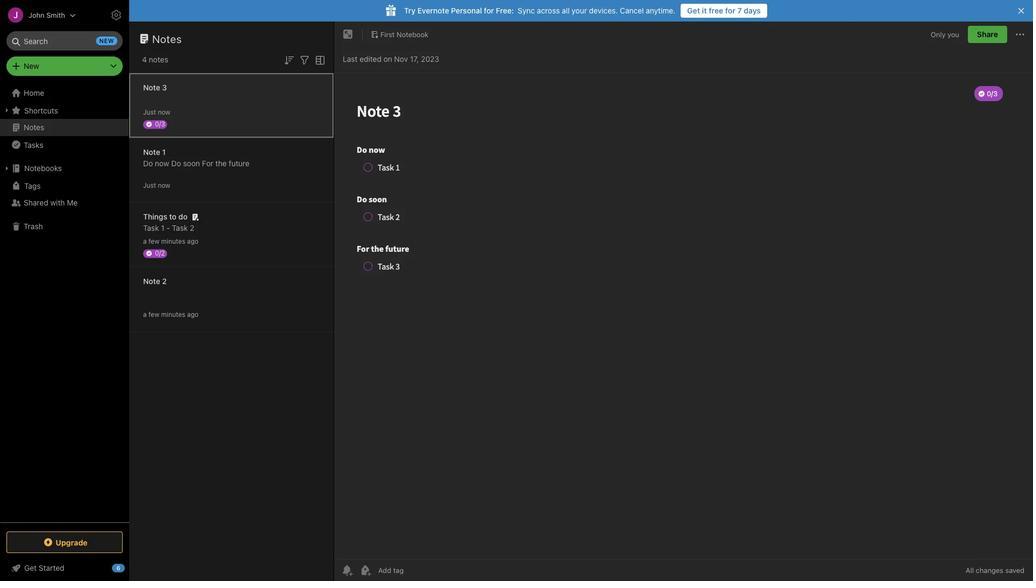 Task type: vqa. For each thing, say whether or not it's contained in the screenshot.
ADD TAG field
yes



Task type: describe. For each thing, give the bounding box(es) containing it.
shared with me link
[[0, 194, 129, 212]]

with
[[50, 198, 65, 207]]

try evernote personal for free: sync across all your devices. cancel anytime.
[[404, 6, 676, 15]]

for
[[202, 159, 214, 168]]

notebooks
[[24, 164, 62, 173]]

1 minutes from the top
[[161, 238, 185, 245]]

2 task from the left
[[172, 224, 188, 233]]

edited
[[360, 55, 382, 64]]

days
[[744, 6, 761, 15]]

2 just now from the top
[[143, 182, 170, 189]]

settings image
[[110, 9, 123, 22]]

anytime.
[[646, 6, 676, 15]]

2 ago from the top
[[187, 311, 199, 318]]

tasks
[[24, 140, 43, 149]]

Help and Learning task checklist field
[[0, 560, 129, 577]]

Search text field
[[14, 31, 115, 51]]

things to do
[[143, 212, 188, 221]]

notebooks link
[[0, 160, 129, 177]]

2 few from the top
[[149, 311, 159, 318]]

Add tag field
[[377, 566, 458, 575]]

tree containing home
[[0, 85, 129, 522]]

1 do from the left
[[143, 159, 153, 168]]

for for 7
[[726, 6, 736, 15]]

changes
[[976, 567, 1004, 575]]

last
[[343, 55, 358, 64]]

tags button
[[0, 177, 129, 194]]

1 for task
[[161, 224, 165, 233]]

home
[[24, 89, 44, 97]]

saved
[[1006, 567, 1025, 575]]

note 1
[[143, 148, 166, 157]]

first notebook
[[381, 30, 429, 38]]

upgrade
[[56, 538, 88, 547]]

try
[[404, 6, 416, 15]]

free
[[709, 6, 724, 15]]

get for get it free for 7 days
[[688, 6, 701, 15]]

only
[[931, 30, 946, 38]]

1 for note
[[162, 148, 166, 157]]

all
[[562, 6, 570, 15]]

2023
[[421, 55, 440, 64]]

note 3
[[143, 83, 167, 92]]

for for free:
[[484, 6, 494, 15]]

you
[[948, 30, 960, 38]]

get it free for 7 days
[[688, 6, 761, 15]]

on
[[384, 55, 392, 64]]

1 task from the left
[[143, 224, 159, 233]]

new button
[[6, 57, 123, 76]]

1 horizontal spatial notes
[[152, 32, 182, 45]]

first
[[381, 30, 395, 38]]

More actions field
[[1014, 26, 1027, 43]]

last edited on nov 17, 2023
[[343, 55, 440, 64]]

note 2
[[143, 277, 167, 286]]

john smith
[[29, 11, 65, 19]]

notebook
[[397, 30, 429, 38]]

do
[[179, 212, 188, 221]]

all
[[966, 567, 975, 575]]

expand notebooks image
[[3, 164, 11, 173]]

6
[[116, 565, 120, 572]]

shared with me
[[24, 198, 78, 207]]

2 vertical spatial now
[[158, 182, 170, 189]]

your
[[572, 6, 587, 15]]

1 just from the top
[[143, 108, 156, 116]]

Note Editor text field
[[334, 73, 1034, 559]]

the
[[216, 159, 227, 168]]

2 just from the top
[[143, 182, 156, 189]]

1 ago from the top
[[187, 238, 199, 245]]

evernote
[[418, 6, 449, 15]]

17,
[[410, 55, 419, 64]]

2 a few minutes ago from the top
[[143, 311, 199, 318]]

3
[[162, 83, 167, 92]]

me
[[67, 198, 78, 207]]

note for note 1
[[143, 148, 160, 157]]

note window element
[[334, 22, 1034, 581]]

new
[[24, 62, 39, 71]]

0/3
[[155, 120, 165, 128]]

upgrade button
[[6, 532, 123, 553]]

-
[[167, 224, 170, 233]]

only you
[[931, 30, 960, 38]]

1 a few minutes ago from the top
[[143, 238, 199, 245]]

get started
[[24, 564, 64, 573]]

1 vertical spatial 2
[[162, 277, 167, 286]]



Task type: locate. For each thing, give the bounding box(es) containing it.
minutes down note 2 at the top left of the page
[[161, 311, 185, 318]]

0 vertical spatial just
[[143, 108, 156, 116]]

task down things
[[143, 224, 159, 233]]

note for note 3
[[143, 83, 160, 92]]

shortcuts button
[[0, 102, 129, 119]]

get inside button
[[688, 6, 701, 15]]

few down note 2 at the top left of the page
[[149, 311, 159, 318]]

0 horizontal spatial notes
[[24, 123, 44, 132]]

task 1 - task 2
[[143, 224, 194, 233]]

7
[[738, 6, 742, 15]]

add a reminder image
[[341, 564, 354, 577]]

notes
[[149, 55, 168, 64]]

2 right "-"
[[190, 224, 194, 233]]

0 horizontal spatial 2
[[162, 277, 167, 286]]

notes link
[[0, 119, 129, 136]]

smith
[[46, 11, 65, 19]]

2 down 0/2
[[162, 277, 167, 286]]

started
[[39, 564, 64, 573]]

0 vertical spatial note
[[143, 83, 160, 92]]

1 horizontal spatial for
[[726, 6, 736, 15]]

few
[[149, 238, 159, 245], [149, 311, 159, 318]]

1 vertical spatial note
[[143, 148, 160, 157]]

just up things
[[143, 182, 156, 189]]

it
[[702, 6, 707, 15]]

note left 3
[[143, 83, 160, 92]]

devices.
[[589, 6, 618, 15]]

to
[[169, 212, 177, 221]]

now up things to do on the left top of the page
[[158, 182, 170, 189]]

0 horizontal spatial get
[[24, 564, 37, 573]]

2
[[190, 224, 194, 233], [162, 277, 167, 286]]

0 vertical spatial few
[[149, 238, 159, 245]]

get inside help and learning task checklist field
[[24, 564, 37, 573]]

1 vertical spatial just
[[143, 182, 156, 189]]

1 note from the top
[[143, 83, 160, 92]]

get for get started
[[24, 564, 37, 573]]

3 note from the top
[[143, 277, 160, 286]]

0 horizontal spatial for
[[484, 6, 494, 15]]

trash
[[24, 222, 43, 231]]

1 down 0/3
[[162, 148, 166, 157]]

Add filters field
[[298, 53, 311, 67]]

soon
[[183, 159, 200, 168]]

0 vertical spatial ago
[[187, 238, 199, 245]]

share
[[978, 30, 999, 39]]

now down note 1
[[155, 159, 169, 168]]

4
[[142, 55, 147, 64]]

notes up tasks
[[24, 123, 44, 132]]

minutes
[[161, 238, 185, 245], [161, 311, 185, 318]]

tags
[[24, 181, 41, 190]]

4 notes
[[142, 55, 168, 64]]

expand note image
[[342, 28, 355, 41]]

get
[[688, 6, 701, 15], [24, 564, 37, 573]]

for
[[484, 6, 494, 15], [726, 6, 736, 15]]

View options field
[[311, 53, 327, 67]]

1 vertical spatial get
[[24, 564, 37, 573]]

1 vertical spatial now
[[155, 159, 169, 168]]

0 vertical spatial minutes
[[161, 238, 185, 245]]

0 vertical spatial just now
[[143, 108, 170, 116]]

just up 0/3
[[143, 108, 156, 116]]

personal
[[451, 6, 482, 15]]

0 vertical spatial get
[[688, 6, 701, 15]]

share button
[[969, 26, 1008, 43]]

tasks button
[[0, 136, 129, 153]]

trash link
[[0, 218, 129, 235]]

now
[[158, 108, 170, 116], [155, 159, 169, 168], [158, 182, 170, 189]]

free:
[[496, 6, 514, 15]]

Sort options field
[[283, 53, 296, 67]]

1 vertical spatial notes
[[24, 123, 44, 132]]

note down 0/2
[[143, 277, 160, 286]]

2 vertical spatial note
[[143, 277, 160, 286]]

all changes saved
[[966, 567, 1025, 575]]

new
[[99, 37, 114, 44]]

just now up things
[[143, 182, 170, 189]]

0 horizontal spatial do
[[143, 159, 153, 168]]

just
[[143, 108, 156, 116], [143, 182, 156, 189]]

just now
[[143, 108, 170, 116], [143, 182, 170, 189]]

2 note from the top
[[143, 148, 160, 157]]

notes
[[152, 32, 182, 45], [24, 123, 44, 132]]

1 vertical spatial ago
[[187, 311, 199, 318]]

1 vertical spatial few
[[149, 311, 159, 318]]

a
[[143, 238, 147, 245], [143, 311, 147, 318]]

0 vertical spatial 1
[[162, 148, 166, 157]]

0 vertical spatial 2
[[190, 224, 194, 233]]

do
[[143, 159, 153, 168], [171, 159, 181, 168]]

do now do soon for the future
[[143, 159, 250, 168]]

home link
[[0, 85, 129, 102]]

2 a from the top
[[143, 311, 147, 318]]

new search field
[[14, 31, 117, 51]]

2 do from the left
[[171, 159, 181, 168]]

few up 0/2
[[149, 238, 159, 245]]

1
[[162, 148, 166, 157], [161, 224, 165, 233]]

1 horizontal spatial get
[[688, 6, 701, 15]]

a few minutes ago down note 2 at the top left of the page
[[143, 311, 199, 318]]

do left soon
[[171, 159, 181, 168]]

click to collapse image
[[125, 562, 133, 574]]

0/2
[[155, 250, 165, 257]]

ago
[[187, 238, 199, 245], [187, 311, 199, 318]]

Account field
[[0, 4, 76, 26]]

note
[[143, 83, 160, 92], [143, 148, 160, 157], [143, 277, 160, 286]]

1 horizontal spatial do
[[171, 159, 181, 168]]

just now up 0/3
[[143, 108, 170, 116]]

future
[[229, 159, 250, 168]]

tree
[[0, 85, 129, 522]]

across
[[537, 6, 560, 15]]

1 vertical spatial just now
[[143, 182, 170, 189]]

a down things
[[143, 238, 147, 245]]

sync
[[518, 6, 535, 15]]

1 a from the top
[[143, 238, 147, 245]]

now up 0/3
[[158, 108, 170, 116]]

cancel
[[620, 6, 644, 15]]

1 just now from the top
[[143, 108, 170, 116]]

task down 'do'
[[172, 224, 188, 233]]

task
[[143, 224, 159, 233], [172, 224, 188, 233]]

for left 7
[[726, 6, 736, 15]]

nov
[[394, 55, 408, 64]]

1 vertical spatial minutes
[[161, 311, 185, 318]]

add filters image
[[298, 54, 311, 67]]

1 vertical spatial a few minutes ago
[[143, 311, 199, 318]]

1 few from the top
[[149, 238, 159, 245]]

note down 0/3
[[143, 148, 160, 157]]

shortcuts
[[24, 106, 58, 115]]

a few minutes ago
[[143, 238, 199, 245], [143, 311, 199, 318]]

0 horizontal spatial task
[[143, 224, 159, 233]]

john
[[29, 11, 44, 19]]

more actions image
[[1014, 28, 1027, 41]]

add tag image
[[359, 564, 372, 577]]

2 minutes from the top
[[161, 311, 185, 318]]

notes up notes
[[152, 32, 182, 45]]

get left it
[[688, 6, 701, 15]]

get it free for 7 days button
[[681, 4, 768, 18]]

note for note 2
[[143, 277, 160, 286]]

0 vertical spatial notes
[[152, 32, 182, 45]]

a few minutes ago down task 1 - task 2
[[143, 238, 199, 245]]

for left free:
[[484, 6, 494, 15]]

1 vertical spatial 1
[[161, 224, 165, 233]]

0 vertical spatial now
[[158, 108, 170, 116]]

minutes down task 1 - task 2
[[161, 238, 185, 245]]

2 for from the left
[[726, 6, 736, 15]]

1 horizontal spatial 2
[[190, 224, 194, 233]]

for inside button
[[726, 6, 736, 15]]

1 left "-"
[[161, 224, 165, 233]]

1 for from the left
[[484, 6, 494, 15]]

0 vertical spatial a
[[143, 238, 147, 245]]

first notebook button
[[367, 27, 433, 42]]

shared
[[24, 198, 48, 207]]

things
[[143, 212, 167, 221]]

1 vertical spatial a
[[143, 311, 147, 318]]

a down note 2 at the top left of the page
[[143, 311, 147, 318]]

get left started
[[24, 564, 37, 573]]

do down note 1
[[143, 159, 153, 168]]

1 horizontal spatial task
[[172, 224, 188, 233]]

0 vertical spatial a few minutes ago
[[143, 238, 199, 245]]



